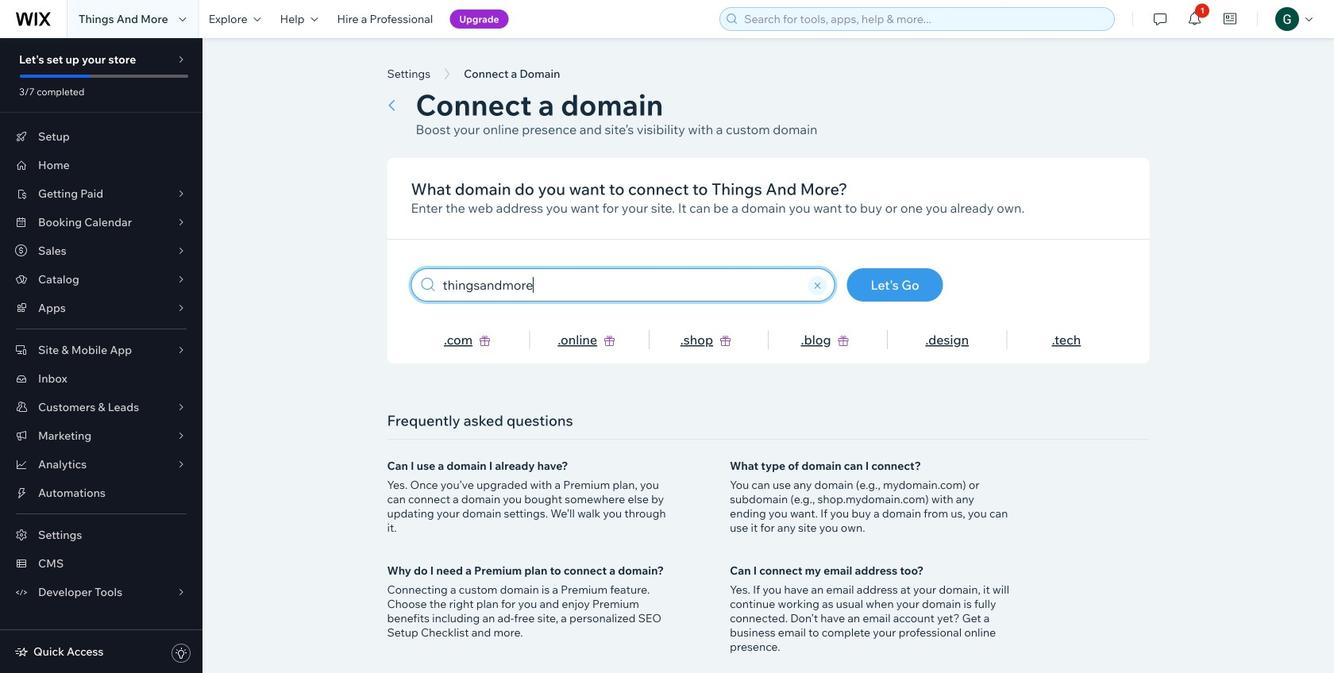 Task type: vqa. For each thing, say whether or not it's contained in the screenshot.
Sidebar element
yes



Task type: describe. For each thing, give the bounding box(es) containing it.
Search for tools, apps, help & more... field
[[740, 8, 1110, 30]]

sidebar element
[[0, 38, 203, 674]]



Task type: locate. For each thing, give the bounding box(es) containing it.
e.g. mystunningwebsite.com field
[[438, 269, 806, 301]]



